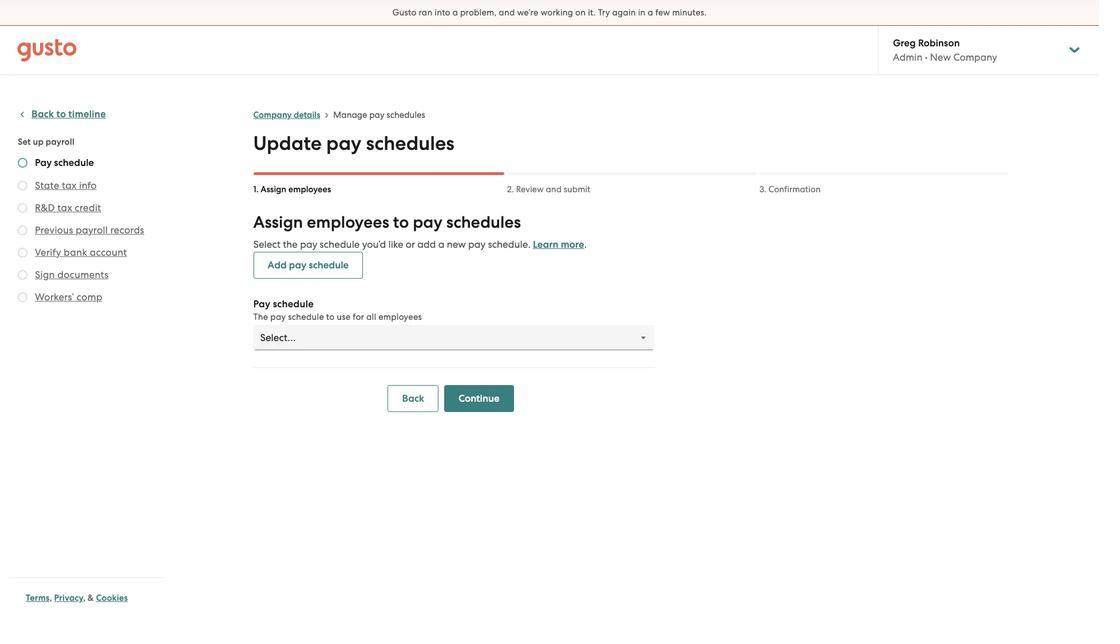 Task type: locate. For each thing, give the bounding box(es) containing it.
manage pay schedules
[[333, 110, 425, 120]]

schedules
[[387, 110, 425, 120], [366, 132, 455, 155], [446, 212, 521, 232]]

3 check image from the top
[[18, 248, 27, 258]]

gusto
[[393, 7, 417, 18]]

r&d tax credit button
[[35, 201, 101, 215]]

payroll
[[46, 137, 74, 147], [76, 224, 108, 236]]

employees right all
[[379, 312, 422, 322]]

sign documents
[[35, 269, 109, 281]]

pay inside button
[[289, 259, 306, 271]]

submit
[[564, 184, 590, 195]]

and
[[499, 7, 515, 18], [546, 184, 562, 195]]

schedule up pay schedule the pay schedule to use for all employees
[[309, 259, 349, 271]]

schedule left use
[[288, 312, 324, 322]]

1 horizontal spatial and
[[546, 184, 562, 195]]

account
[[90, 247, 127, 258]]

pay up the
[[253, 298, 270, 310]]

the
[[283, 239, 298, 250]]

ran
[[419, 7, 433, 18]]

tax
[[62, 180, 77, 191], [57, 202, 72, 214]]

check image left verify
[[18, 248, 27, 258]]

to left use
[[326, 312, 335, 322]]

pay down set up payroll
[[35, 157, 52, 169]]

0 vertical spatial to
[[56, 108, 66, 120]]

previous payroll records button
[[35, 223, 144, 237]]

add
[[418, 239, 436, 250]]

manage
[[333, 110, 367, 120]]

check image for state
[[18, 181, 27, 191]]

employees
[[288, 184, 331, 195], [307, 212, 389, 232], [379, 312, 422, 322]]

1 vertical spatial to
[[393, 212, 409, 232]]

to inside pay schedule the pay schedule to use for all employees
[[326, 312, 335, 322]]

1 horizontal spatial payroll
[[76, 224, 108, 236]]

few
[[655, 7, 670, 18]]

back to timeline button
[[18, 108, 106, 121]]

0 horizontal spatial company
[[253, 110, 292, 120]]

1 horizontal spatial back
[[402, 393, 424, 405]]

1 check image from the top
[[18, 158, 27, 168]]

schedules down manage pay schedules
[[366, 132, 455, 155]]

tax inside button
[[57, 202, 72, 214]]

privacy link
[[54, 593, 83, 603]]

0 vertical spatial back
[[31, 108, 54, 120]]

to
[[56, 108, 66, 120], [393, 212, 409, 232], [326, 312, 335, 322]]

check image left previous
[[18, 226, 27, 235]]

assign employees to pay schedules
[[253, 212, 521, 232]]

payroll up "pay schedule"
[[46, 137, 74, 147]]

back inside button
[[31, 108, 54, 120]]

company up update on the top of the page
[[253, 110, 292, 120]]

workers' comp
[[35, 291, 102, 303]]

a inside select the pay schedule you'd like or add a new pay schedule. learn more .
[[438, 239, 445, 250]]

.
[[584, 239, 587, 250]]

0 vertical spatial company
[[954, 52, 997, 63]]

schedules up the schedule.
[[446, 212, 521, 232]]

back inside button
[[402, 393, 424, 405]]

1 vertical spatial check image
[[18, 203, 27, 213]]

check image left 'state'
[[18, 181, 27, 191]]

0 horizontal spatial to
[[56, 108, 66, 120]]

verify
[[35, 247, 61, 258]]

0 horizontal spatial pay
[[35, 157, 52, 169]]

assign employees
[[261, 184, 331, 195]]

employees for assign employees
[[288, 184, 331, 195]]

cookies button
[[96, 591, 128, 605]]

, left privacy link
[[50, 593, 52, 603]]

schedule inside select the pay schedule you'd like or add a new pay schedule. learn more .
[[320, 239, 360, 250]]

details
[[294, 110, 320, 120]]

check image left sign
[[18, 270, 27, 280]]

confirmation
[[769, 184, 821, 195]]

1 vertical spatial schedules
[[366, 132, 455, 155]]

add pay schedule button
[[253, 252, 363, 279]]

pay inside pay schedule the pay schedule to use for all employees
[[270, 312, 286, 322]]

terms link
[[26, 593, 50, 603]]

working
[[541, 7, 573, 18]]

schedule left the you'd on the top left of page
[[320, 239, 360, 250]]

1 horizontal spatial pay
[[253, 298, 270, 310]]

4 check image from the top
[[18, 270, 27, 280]]

2 vertical spatial schedules
[[446, 212, 521, 232]]

check image left workers'
[[18, 293, 27, 302]]

try
[[598, 7, 610, 18]]

employees for assign employees to pay schedules
[[307, 212, 389, 232]]

for
[[353, 312, 364, 322]]

schedule up state tax info "button" in the top of the page
[[54, 157, 94, 169]]

assign for assign employees
[[261, 184, 286, 195]]

previous
[[35, 224, 73, 236]]

continue
[[459, 393, 500, 405]]

employees inside pay schedule the pay schedule to use for all employees
[[379, 312, 422, 322]]

0 vertical spatial tax
[[62, 180, 77, 191]]

0 vertical spatial employees
[[288, 184, 331, 195]]

1 vertical spatial and
[[546, 184, 562, 195]]

assign for assign employees to pay schedules
[[253, 212, 303, 232]]

2 check image from the top
[[18, 226, 27, 235]]

2 horizontal spatial to
[[393, 212, 409, 232]]

2 horizontal spatial a
[[648, 7, 653, 18]]

schedules for manage pay schedules
[[387, 110, 425, 120]]

0 horizontal spatial a
[[438, 239, 445, 250]]

schedules right manage
[[387, 110, 425, 120]]

a right in
[[648, 7, 653, 18]]

1 vertical spatial tax
[[57, 202, 72, 214]]

assign up select
[[253, 212, 303, 232]]

a right into in the top of the page
[[453, 7, 458, 18]]

a
[[453, 7, 458, 18], [648, 7, 653, 18], [438, 239, 445, 250]]

payroll down credit
[[76, 224, 108, 236]]

0 horizontal spatial back
[[31, 108, 54, 120]]

1 horizontal spatial ,
[[83, 593, 86, 603]]

check image for workers'
[[18, 293, 27, 302]]

company details
[[253, 110, 320, 120]]

1 vertical spatial assign
[[253, 212, 303, 232]]

to up "like"
[[393, 212, 409, 232]]

and left submit
[[546, 184, 562, 195]]

1 horizontal spatial to
[[326, 312, 335, 322]]

assign
[[261, 184, 286, 195], [253, 212, 303, 232]]

sign documents button
[[35, 268, 109, 282]]

check image
[[18, 158, 27, 168], [18, 203, 27, 213]]

1 vertical spatial company
[[253, 110, 292, 120]]

pay schedule list
[[18, 157, 159, 306]]

again
[[612, 7, 636, 18]]

0 vertical spatial assign
[[261, 184, 286, 195]]

1 check image from the top
[[18, 181, 27, 191]]

1 vertical spatial employees
[[307, 212, 389, 232]]

0 horizontal spatial payroll
[[46, 137, 74, 147]]

assign down update on the top of the page
[[261, 184, 286, 195]]

employees up the you'd on the top left of page
[[307, 212, 389, 232]]

1 vertical spatial back
[[402, 393, 424, 405]]

0 vertical spatial pay
[[35, 157, 52, 169]]

2 vertical spatial to
[[326, 312, 335, 322]]

to left 'timeline' at top
[[56, 108, 66, 120]]

pay inside pay schedule the pay schedule to use for all employees
[[253, 298, 270, 310]]

,
[[50, 593, 52, 603], [83, 593, 86, 603]]

tax for credit
[[57, 202, 72, 214]]

employees down update on the top of the page
[[288, 184, 331, 195]]

company
[[954, 52, 997, 63], [253, 110, 292, 120]]

0 vertical spatial and
[[499, 7, 515, 18]]

terms , privacy , & cookies
[[26, 593, 128, 603]]

tax right r&d in the top of the page
[[57, 202, 72, 214]]

check image down set
[[18, 158, 27, 168]]

check image
[[18, 181, 27, 191], [18, 226, 27, 235], [18, 248, 27, 258], [18, 270, 27, 280], [18, 293, 27, 302]]

more
[[561, 239, 584, 251]]

back for back
[[402, 393, 424, 405]]

pay
[[369, 110, 385, 120], [326, 132, 362, 155], [413, 212, 443, 232], [300, 239, 317, 250], [468, 239, 486, 250], [289, 259, 306, 271], [270, 312, 286, 322]]

up
[[33, 137, 44, 147]]

like
[[388, 239, 403, 250]]

and left we're
[[499, 7, 515, 18]]

check image left r&d in the top of the page
[[18, 203, 27, 213]]

you'd
[[362, 239, 386, 250]]

schedule inside button
[[309, 259, 349, 271]]

select
[[253, 239, 281, 250]]

tax left info
[[62, 180, 77, 191]]

1 horizontal spatial company
[[954, 52, 997, 63]]

company right new
[[954, 52, 997, 63]]

0 vertical spatial check image
[[18, 158, 27, 168]]

a right the add
[[438, 239, 445, 250]]

, left &
[[83, 593, 86, 603]]

pay inside list
[[35, 157, 52, 169]]

0 horizontal spatial ,
[[50, 593, 52, 603]]

2 vertical spatial employees
[[379, 312, 422, 322]]

tax inside "button"
[[62, 180, 77, 191]]

schedule down add pay schedule button
[[273, 298, 314, 310]]

1 vertical spatial payroll
[[76, 224, 108, 236]]

back
[[31, 108, 54, 120], [402, 393, 424, 405]]

5 check image from the top
[[18, 293, 27, 302]]

tax for info
[[62, 180, 77, 191]]

1 vertical spatial pay
[[253, 298, 270, 310]]

0 horizontal spatial and
[[499, 7, 515, 18]]

schedule
[[54, 157, 94, 169], [320, 239, 360, 250], [309, 259, 349, 271], [273, 298, 314, 310], [288, 312, 324, 322]]

verify bank account
[[35, 247, 127, 258]]

0 vertical spatial schedules
[[387, 110, 425, 120]]

check image for sign
[[18, 270, 27, 280]]



Task type: vqa. For each thing, say whether or not it's contained in the screenshot.
"Greg Robinson Admin • New Company"
yes



Task type: describe. For each thing, give the bounding box(es) containing it.
update
[[253, 132, 322, 155]]

problem,
[[460, 7, 497, 18]]

set
[[18, 137, 31, 147]]

review
[[516, 184, 544, 195]]

back to timeline
[[31, 108, 106, 120]]

timeline
[[68, 108, 106, 120]]

back button
[[388, 385, 439, 412]]

company inside greg robinson admin • new company
[[954, 52, 997, 63]]

info
[[79, 180, 97, 191]]

r&d
[[35, 202, 55, 214]]

pay schedule
[[35, 157, 94, 169]]

privacy
[[54, 593, 83, 603]]

state tax info
[[35, 180, 97, 191]]

it.
[[588, 7, 596, 18]]

schedules for update pay schedules
[[366, 132, 455, 155]]

state
[[35, 180, 59, 191]]

documents
[[57, 269, 109, 281]]

add
[[268, 259, 287, 271]]

2 check image from the top
[[18, 203, 27, 213]]

or
[[406, 239, 415, 250]]

records
[[110, 224, 144, 236]]

greg robinson admin • new company
[[893, 37, 997, 63]]

set up payroll
[[18, 137, 74, 147]]

comp
[[77, 291, 102, 303]]

minutes.
[[672, 7, 707, 18]]

greg
[[893, 37, 916, 49]]

pay for pay schedule the pay schedule to use for all employees
[[253, 298, 270, 310]]

continue button
[[444, 385, 514, 412]]

into
[[435, 7, 450, 18]]

to inside button
[[56, 108, 66, 120]]

schedule.
[[488, 239, 531, 250]]

update pay schedules
[[253, 132, 455, 155]]

company details link
[[253, 110, 320, 120]]

we're
[[517, 7, 539, 18]]

admin
[[893, 52, 923, 63]]

•
[[925, 52, 928, 63]]

new
[[930, 52, 951, 63]]

bank
[[64, 247, 87, 258]]

home image
[[17, 39, 77, 62]]

previous payroll records
[[35, 224, 144, 236]]

schedule inside list
[[54, 157, 94, 169]]

the
[[253, 312, 268, 322]]

learn
[[533, 239, 559, 251]]

sign
[[35, 269, 55, 281]]

workers' comp button
[[35, 290, 102, 304]]

check image for verify
[[18, 248, 27, 258]]

state tax info button
[[35, 179, 97, 192]]

select the pay schedule you'd like or add a new pay schedule. learn more .
[[253, 239, 587, 251]]

use
[[337, 312, 351, 322]]

payroll inside button
[[76, 224, 108, 236]]

verify bank account button
[[35, 246, 127, 259]]

pay schedule the pay schedule to use for all employees
[[253, 298, 422, 322]]

all
[[366, 312, 376, 322]]

gusto ran into a problem, and we're working on it. try again in a few minutes.
[[393, 7, 707, 18]]

&
[[88, 593, 94, 603]]

pay for pay schedule
[[35, 157, 52, 169]]

on
[[575, 7, 586, 18]]

credit
[[75, 202, 101, 214]]

1 , from the left
[[50, 593, 52, 603]]

back for back to timeline
[[31, 108, 54, 120]]

add pay schedule
[[268, 259, 349, 271]]

0 vertical spatial payroll
[[46, 137, 74, 147]]

robinson
[[918, 37, 960, 49]]

1 horizontal spatial a
[[453, 7, 458, 18]]

r&d tax credit
[[35, 202, 101, 214]]

cookies
[[96, 593, 128, 603]]

check image for previous
[[18, 226, 27, 235]]

terms
[[26, 593, 50, 603]]

2 , from the left
[[83, 593, 86, 603]]

new
[[447, 239, 466, 250]]

review and submit
[[516, 184, 590, 195]]

in
[[638, 7, 646, 18]]

learn more link
[[533, 239, 584, 251]]

workers'
[[35, 291, 74, 303]]



